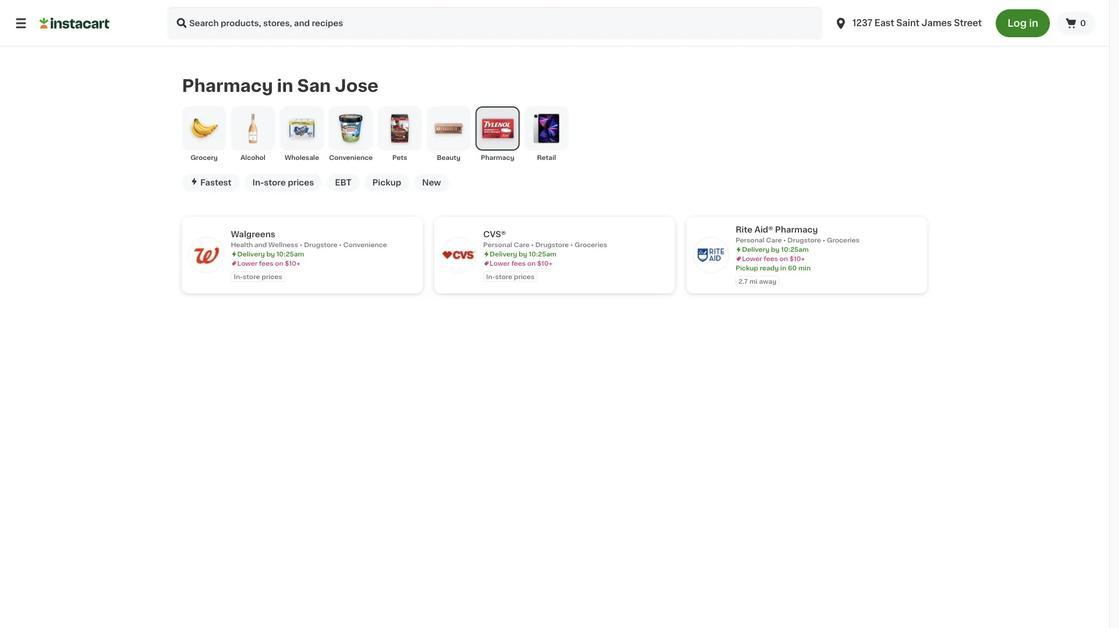Task type: describe. For each thing, give the bounding box(es) containing it.
fastest button
[[182, 174, 240, 191]]

health
[[231, 242, 253, 248]]

san
[[297, 77, 331, 94]]

retail button
[[524, 106, 569, 162]]

alcohol
[[241, 155, 266, 161]]

2.7
[[738, 278, 748, 285]]

lower fees on $10+ for care
[[490, 260, 553, 267]]

in-store prices inside button
[[252, 179, 314, 187]]

in for pharmacy
[[277, 77, 293, 94]]

drugstore inside cvs® personal care • drugstore • groceries
[[535, 242, 569, 248]]

pickup for pickup
[[372, 179, 401, 187]]

10:25am for care
[[529, 251, 556, 258]]

care inside 'rite aid® pharmacy personal care • drugstore • groceries'
[[766, 237, 782, 244]]

1237 east saint james street button
[[827, 7, 989, 40]]

in- for walgreens
[[234, 274, 243, 280]]

pickup for pickup ready in 60 min
[[736, 265, 758, 272]]

pets
[[392, 155, 407, 161]]

prices inside button
[[288, 179, 314, 187]]

instacart logo image
[[40, 16, 109, 30]]

convenience inside button
[[329, 155, 373, 161]]

new button
[[414, 174, 449, 191]]

walgreens
[[231, 231, 275, 239]]

new
[[422, 179, 441, 187]]

in for log
[[1029, 18, 1038, 28]]

convenience inside walgreens health and wellness • drugstore • convenience
[[343, 242, 387, 248]]

wellness
[[268, 242, 298, 248]]

1 horizontal spatial in
[[780, 265, 786, 272]]

pharmacy for pharmacy in san jose
[[182, 77, 273, 94]]

drugstore inside 'rite aid® pharmacy personal care • drugstore • groceries'
[[788, 237, 821, 244]]

ready
[[760, 265, 779, 272]]

pharmacy in san jose
[[182, 77, 378, 94]]

pickup ready in 60 min
[[736, 265, 811, 272]]

lower fees on $10+ for and
[[237, 260, 300, 267]]

delivery for health
[[237, 251, 265, 258]]

1237
[[853, 19, 872, 27]]

prices for cvs®
[[514, 274, 535, 280]]

rite
[[736, 226, 752, 234]]

wholesale
[[285, 155, 319, 161]]

fees for care
[[511, 260, 526, 267]]

pharmacy for pharmacy
[[481, 155, 514, 161]]

delivery for personal
[[490, 251, 517, 258]]

fees for pharmacy
[[764, 256, 778, 262]]

james
[[922, 19, 952, 27]]

on for care
[[527, 260, 536, 267]]

convenience button
[[329, 106, 373, 162]]

ebt
[[335, 179, 351, 187]]

log in
[[1007, 18, 1038, 28]]

store for walgreens
[[243, 274, 260, 280]]

store for cvs®
[[495, 274, 512, 280]]

on for pharmacy
[[780, 256, 788, 262]]

prices for walgreens
[[262, 274, 282, 280]]

aid®
[[754, 226, 773, 234]]

street
[[954, 19, 982, 27]]

personal inside cvs® personal care • drugstore • groceries
[[483, 242, 512, 248]]

$10+ for pharmacy
[[790, 256, 805, 262]]

lower fees on $10+ for pharmacy
[[742, 256, 805, 262]]



Task type: locate. For each thing, give the bounding box(es) containing it.
pharmacy right aid®
[[775, 226, 818, 234]]

0 horizontal spatial 10:25am
[[276, 251, 304, 258]]

1 vertical spatial in
[[277, 77, 293, 94]]

2 horizontal spatial drugstore
[[788, 237, 821, 244]]

0 horizontal spatial store
[[243, 274, 260, 280]]

2 horizontal spatial prices
[[514, 274, 535, 280]]

pets button
[[378, 106, 422, 162]]

1 horizontal spatial delivery by 10:25am
[[490, 251, 556, 258]]

by down and
[[266, 251, 275, 258]]

pickup button
[[364, 174, 409, 191]]

2 horizontal spatial delivery
[[742, 247, 769, 253]]

fees
[[764, 256, 778, 262], [259, 260, 273, 267], [511, 260, 526, 267]]

in right log
[[1029, 18, 1038, 28]]

in-store prices down cvs®
[[486, 274, 535, 280]]

convenience
[[329, 155, 373, 161], [343, 242, 387, 248]]

lower fees on $10+ up pickup ready in 60 min
[[742, 256, 805, 262]]

rite aid® pharmacy personal care • drugstore • groceries
[[736, 226, 860, 244]]

delivery for aid®
[[742, 247, 769, 253]]

0 vertical spatial pickup
[[372, 179, 401, 187]]

1 horizontal spatial drugstore
[[535, 242, 569, 248]]

2 vertical spatial pharmacy
[[775, 226, 818, 234]]

pharmacy in san jose main content
[[0, 47, 1109, 312]]

0 horizontal spatial in
[[277, 77, 293, 94]]

in-store prices down wholesale
[[252, 179, 314, 187]]

0 horizontal spatial in-
[[234, 274, 243, 280]]

delivery by 10:25am for pharmacy
[[742, 247, 809, 253]]

2 horizontal spatial pharmacy
[[775, 226, 818, 234]]

away
[[759, 278, 776, 285]]

in
[[1029, 18, 1038, 28], [277, 77, 293, 94], [780, 265, 786, 272]]

ebt button
[[327, 174, 360, 191]]

$10+ down cvs® personal care • drugstore • groceries at top
[[537, 260, 553, 267]]

walgreens image
[[189, 238, 224, 273]]

by for and
[[266, 251, 275, 258]]

lower up the ready
[[742, 256, 762, 262]]

1 horizontal spatial personal
[[736, 237, 764, 244]]

fees up the ready
[[764, 256, 778, 262]]

rite aid® pharmacy image
[[694, 238, 729, 273]]

drugstore inside walgreens health and wellness • drugstore • convenience
[[304, 242, 337, 248]]

prices down and
[[262, 274, 282, 280]]

delivery by 10:25am for care
[[490, 251, 556, 258]]

2 horizontal spatial delivery by 10:25am
[[742, 247, 809, 253]]

0 vertical spatial in
[[1029, 18, 1038, 28]]

fees down and
[[259, 260, 273, 267]]

$10+ up 60
[[790, 256, 805, 262]]

0 horizontal spatial pickup
[[372, 179, 401, 187]]

in-store prices for walgreens
[[234, 274, 282, 280]]

None search field
[[168, 7, 822, 40]]

delivery by 10:25am
[[742, 247, 809, 253], [237, 251, 304, 258], [490, 251, 556, 258]]

in-store prices button
[[244, 174, 322, 191]]

10:25am
[[781, 247, 809, 253], [276, 251, 304, 258], [529, 251, 556, 258]]

prices
[[288, 179, 314, 187], [262, 274, 282, 280], [514, 274, 535, 280]]

fees for and
[[259, 260, 273, 267]]

log
[[1007, 18, 1027, 28]]

grocery button
[[182, 106, 226, 162]]

prices down cvs® personal care • drugstore • groceries at top
[[514, 274, 535, 280]]

pharmacy
[[182, 77, 273, 94], [481, 155, 514, 161], [775, 226, 818, 234]]

groceries inside cvs® personal care • drugstore • groceries
[[575, 242, 607, 248]]

by
[[771, 247, 780, 253], [266, 251, 275, 258], [519, 251, 527, 258]]

60
[[788, 265, 797, 272]]

prices down wholesale
[[288, 179, 314, 187]]

1 horizontal spatial groceries
[[827, 237, 860, 244]]

0 horizontal spatial fees
[[259, 260, 273, 267]]

on for and
[[275, 260, 283, 267]]

0 horizontal spatial lower fees on $10+
[[237, 260, 300, 267]]

0 horizontal spatial groceries
[[575, 242, 607, 248]]

10:25am down wellness
[[276, 251, 304, 258]]

min
[[798, 265, 811, 272]]

0 horizontal spatial care
[[514, 242, 529, 248]]

0 horizontal spatial personal
[[483, 242, 512, 248]]

cvs® personal care • drugstore • groceries
[[483, 231, 607, 248]]

in left "san"
[[277, 77, 293, 94]]

1 horizontal spatial pickup
[[736, 265, 758, 272]]

0 horizontal spatial lower
[[237, 260, 257, 267]]

alcohol button
[[231, 106, 275, 162]]

•
[[783, 237, 786, 244], [823, 237, 825, 244], [300, 242, 302, 248], [339, 242, 342, 248], [531, 242, 534, 248], [570, 242, 573, 248]]

delivery down aid®
[[742, 247, 769, 253]]

by for pharmacy
[[771, 247, 780, 253]]

and
[[254, 242, 267, 248]]

1 vertical spatial pickup
[[736, 265, 758, 272]]

store
[[264, 179, 286, 187], [243, 274, 260, 280], [495, 274, 512, 280]]

pickup down the pets
[[372, 179, 401, 187]]

pharmacy inside 'rite aid® pharmacy personal care • drugstore • groceries'
[[775, 226, 818, 234]]

1 horizontal spatial lower
[[490, 260, 510, 267]]

1 horizontal spatial $10+
[[537, 260, 553, 267]]

by down cvs® personal care • drugstore • groceries at top
[[519, 251, 527, 258]]

1 horizontal spatial prices
[[288, 179, 314, 187]]

lower fees on $10+ down cvs® personal care • drugstore • groceries at top
[[490, 260, 553, 267]]

1 vertical spatial convenience
[[343, 242, 387, 248]]

store down and
[[243, 274, 260, 280]]

drugstore
[[788, 237, 821, 244], [304, 242, 337, 248], [535, 242, 569, 248]]

on down wellness
[[275, 260, 283, 267]]

0 horizontal spatial drugstore
[[304, 242, 337, 248]]

in-store prices for cvs®
[[486, 274, 535, 280]]

2 horizontal spatial fees
[[764, 256, 778, 262]]

delivery by 10:25am for and
[[237, 251, 304, 258]]

1 horizontal spatial by
[[519, 251, 527, 258]]

in- down "health"
[[234, 274, 243, 280]]

1 horizontal spatial lower fees on $10+
[[490, 260, 553, 267]]

east
[[875, 19, 894, 27]]

care
[[766, 237, 782, 244], [514, 242, 529, 248]]

groceries
[[827, 237, 860, 244], [575, 242, 607, 248]]

beauty button
[[427, 106, 471, 162]]

2 horizontal spatial lower
[[742, 256, 762, 262]]

1 horizontal spatial delivery
[[490, 251, 517, 258]]

store down cvs®
[[495, 274, 512, 280]]

delivery
[[742, 247, 769, 253], [237, 251, 265, 258], [490, 251, 517, 258]]

lower fees on $10+
[[742, 256, 805, 262], [237, 260, 300, 267], [490, 260, 553, 267]]

log in button
[[996, 9, 1050, 37]]

lower fees on $10+ down and
[[237, 260, 300, 267]]

1 horizontal spatial store
[[264, 179, 286, 187]]

fees down cvs® personal care • drugstore • groceries at top
[[511, 260, 526, 267]]

on down cvs® personal care • drugstore • groceries at top
[[527, 260, 536, 267]]

10:25am down cvs® personal care • drugstore • groceries at top
[[529, 251, 556, 258]]

$10+ down wellness
[[285, 260, 300, 267]]

by up pickup ready in 60 min
[[771, 247, 780, 253]]

1 horizontal spatial in-
[[252, 179, 264, 187]]

$10+ for care
[[537, 260, 553, 267]]

pharmacy up grocery button
[[182, 77, 273, 94]]

by for care
[[519, 251, 527, 258]]

store down alcohol
[[264, 179, 286, 187]]

delivery down cvs®
[[490, 251, 517, 258]]

Search field
[[168, 7, 822, 40]]

1237 east saint james street
[[853, 19, 982, 27]]

0 vertical spatial pharmacy
[[182, 77, 273, 94]]

in- down alcohol
[[252, 179, 264, 187]]

pharmacy inside the pharmacy button
[[481, 155, 514, 161]]

beauty
[[437, 155, 461, 161]]

1 horizontal spatial pharmacy
[[481, 155, 514, 161]]

1 horizontal spatial 10:25am
[[529, 251, 556, 258]]

delivery down "health"
[[237, 251, 265, 258]]

mi
[[749, 278, 758, 285]]

1 horizontal spatial care
[[766, 237, 782, 244]]

10:25am down 'rite aid® pharmacy personal care • drugstore • groceries' in the top of the page
[[781, 247, 809, 253]]

grocery
[[191, 155, 218, 161]]

saint
[[896, 19, 920, 27]]

pharmacy right 'beauty'
[[481, 155, 514, 161]]

1 horizontal spatial fees
[[511, 260, 526, 267]]

delivery by 10:25am up pickup ready in 60 min
[[742, 247, 809, 253]]

10:25am for and
[[276, 251, 304, 258]]

in- inside button
[[252, 179, 264, 187]]

jose
[[335, 77, 378, 94]]

2.7 mi away
[[738, 278, 776, 285]]

on up 60
[[780, 256, 788, 262]]

lower for health
[[237, 260, 257, 267]]

personal down cvs®
[[483, 242, 512, 248]]

pickup up 2.7
[[736, 265, 758, 272]]

0 button
[[1057, 12, 1095, 35]]

walgreens health and wellness • drugstore • convenience
[[231, 231, 387, 248]]

1237 east saint james street button
[[834, 7, 982, 40]]

lower
[[742, 256, 762, 262], [237, 260, 257, 267], [490, 260, 510, 267]]

in- for cvs®
[[486, 274, 495, 280]]

delivery by 10:25am down cvs® personal care • drugstore • groceries at top
[[490, 251, 556, 258]]

in- down cvs®
[[486, 274, 495, 280]]

personal
[[736, 237, 764, 244], [483, 242, 512, 248]]

0 horizontal spatial pharmacy
[[182, 77, 273, 94]]

pharmacy button
[[475, 106, 520, 162]]

0 horizontal spatial delivery by 10:25am
[[237, 251, 304, 258]]

2 vertical spatial in
[[780, 265, 786, 272]]

fastest
[[200, 179, 231, 187]]

in-
[[252, 179, 264, 187], [234, 274, 243, 280], [486, 274, 495, 280]]

personal inside 'rite aid® pharmacy personal care • drugstore • groceries'
[[736, 237, 764, 244]]

wholesale button
[[280, 106, 324, 162]]

cvs® image
[[441, 238, 476, 273]]

in-store prices down and
[[234, 274, 282, 280]]

0 horizontal spatial by
[[266, 251, 275, 258]]

in inside button
[[1029, 18, 1038, 28]]

2 horizontal spatial 10:25am
[[781, 247, 809, 253]]

0 horizontal spatial delivery
[[237, 251, 265, 258]]

10:25am for pharmacy
[[781, 247, 809, 253]]

lower down cvs®
[[490, 260, 510, 267]]

0 horizontal spatial on
[[275, 260, 283, 267]]

lower for personal
[[490, 260, 510, 267]]

1 vertical spatial pharmacy
[[481, 155, 514, 161]]

2 horizontal spatial in-
[[486, 274, 495, 280]]

2 horizontal spatial by
[[771, 247, 780, 253]]

groceries inside 'rite aid® pharmacy personal care • drugstore • groceries'
[[827, 237, 860, 244]]

2 horizontal spatial store
[[495, 274, 512, 280]]

lower for aid®
[[742, 256, 762, 262]]

2 horizontal spatial lower fees on $10+
[[742, 256, 805, 262]]

pickup inside "button"
[[372, 179, 401, 187]]

2 horizontal spatial $10+
[[790, 256, 805, 262]]

pickup
[[372, 179, 401, 187], [736, 265, 758, 272]]

personal down rite
[[736, 237, 764, 244]]

cvs®
[[483, 231, 506, 239]]

$10+
[[790, 256, 805, 262], [285, 260, 300, 267], [537, 260, 553, 267]]

delivery by 10:25am down and
[[237, 251, 304, 258]]

on
[[780, 256, 788, 262], [275, 260, 283, 267], [527, 260, 536, 267]]

0 horizontal spatial $10+
[[285, 260, 300, 267]]

2 horizontal spatial on
[[780, 256, 788, 262]]

1 horizontal spatial on
[[527, 260, 536, 267]]

store inside button
[[264, 179, 286, 187]]

retail
[[537, 155, 556, 161]]

in-store prices
[[252, 179, 314, 187], [234, 274, 282, 280], [486, 274, 535, 280]]

0 horizontal spatial prices
[[262, 274, 282, 280]]

0 vertical spatial convenience
[[329, 155, 373, 161]]

in left 60
[[780, 265, 786, 272]]

2 horizontal spatial in
[[1029, 18, 1038, 28]]

0
[[1080, 19, 1086, 27]]

$10+ for and
[[285, 260, 300, 267]]

care inside cvs® personal care • drugstore • groceries
[[514, 242, 529, 248]]

lower down "health"
[[237, 260, 257, 267]]



Task type: vqa. For each thing, say whether or not it's contained in the screenshot.
BEAUTYREST
no



